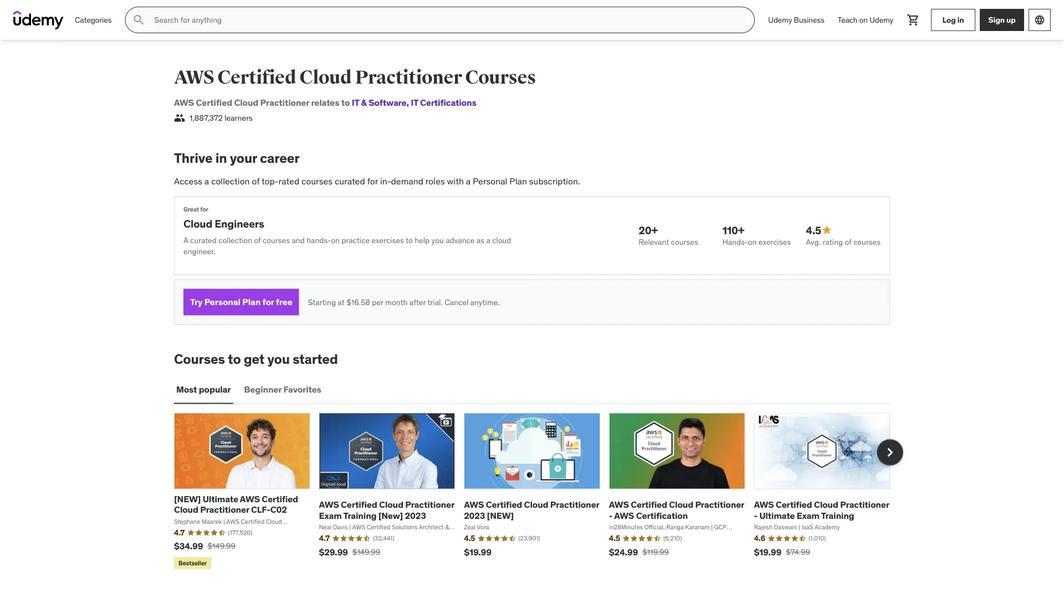 Task type: describe. For each thing, give the bounding box(es) containing it.
20+ relevant courses
[[639, 224, 698, 247]]

of left top-
[[252, 175, 260, 187]]

in for log
[[958, 15, 964, 25]]

subscription.
[[529, 175, 580, 187]]

certified for aws certified cloud practitioner courses
[[218, 66, 296, 89]]

courses to get you started
[[174, 351, 338, 368]]

cloud for aws certified cloud practitioner exam training [new] 2023
[[379, 500, 403, 511]]

in for thrive
[[215, 150, 227, 166]]

aws certified cloud practitioner exam training [new] 2023 link
[[319, 500, 454, 522]]

cloud for aws certified cloud practitioner relates to it & software it certifications
[[234, 97, 258, 108]]

cloud for aws certified cloud practitioner - aws certification
[[669, 500, 694, 511]]

1 vertical spatial you
[[267, 351, 290, 368]]

started
[[293, 351, 338, 368]]

try personal plan for free link
[[183, 289, 299, 316]]

courses right rating
[[854, 237, 881, 247]]

aws for aws certified cloud practitioner - ultimate exam training
[[754, 500, 774, 511]]

free
[[276, 297, 292, 308]]

[new]
[[379, 510, 403, 522]]

1 horizontal spatial for
[[263, 297, 274, 308]]

to inside great for cloud engineers a curated collection of courses and hands-on practice exercises to help you advance as a cloud engineer.
[[406, 236, 413, 246]]

4.5
[[806, 224, 821, 237]]

of right rating
[[845, 237, 852, 247]]

starting at $16.58 per month after trial. cancel anytime.
[[308, 297, 500, 307]]

udemy business
[[768, 15, 825, 25]]

0 vertical spatial curated
[[335, 175, 365, 187]]

cloud for great for cloud engineers a curated collection of courses and hands-on practice exercises to help you advance as a cloud engineer.
[[183, 217, 212, 230]]

with
[[447, 175, 464, 187]]

roles
[[426, 175, 445, 187]]

110+
[[723, 224, 745, 237]]

exercises inside 110+ hands-on exercises
[[759, 237, 791, 247]]

aws for aws certified cloud practitioner relates to it & software it certifications
[[174, 97, 194, 108]]

rating
[[823, 237, 843, 247]]

choose a language image
[[1034, 14, 1046, 26]]

thrive in your career
[[174, 150, 300, 166]]

on inside 110+ hands-on exercises
[[748, 237, 757, 247]]

thrive in your career element
[[174, 150, 890, 325]]

favorites
[[283, 384, 321, 395]]

engineers
[[215, 217, 264, 230]]

[new] ultimate aws certified cloud practitioner clf-c02
[[174, 494, 298, 516]]

1 udemy from the left
[[768, 15, 792, 25]]

certified inside [new] ultimate aws certified cloud practitioner clf-c02
[[262, 494, 298, 505]]

top-
[[262, 175, 279, 187]]

courses right rated
[[302, 175, 333, 187]]

1 horizontal spatial courses
[[465, 66, 536, 89]]

on inside teach on udemy link
[[859, 15, 868, 25]]

in-
[[380, 175, 391, 187]]

it certifications link
[[407, 97, 477, 108]]

categories button
[[68, 7, 118, 33]]

- for aws certified cloud practitioner - aws certification
[[609, 510, 613, 522]]

2023 inside aws certified cloud practitioner exam training [new] 2023
[[405, 510, 426, 522]]

try
[[190, 297, 202, 308]]

practitioner for aws certified cloud practitioner relates to it & software it certifications
[[260, 97, 309, 108]]

1 vertical spatial courses
[[174, 351, 225, 368]]

submit search image
[[132, 13, 145, 27]]

of inside great for cloud engineers a curated collection of courses and hands-on practice exercises to help you advance as a cloud engineer.
[[254, 236, 261, 246]]

0 horizontal spatial to
[[228, 351, 241, 368]]

2 horizontal spatial for
[[367, 175, 378, 187]]

1 horizontal spatial a
[[466, 175, 471, 187]]

training inside aws certified cloud practitioner - ultimate exam training
[[821, 510, 855, 522]]

teach on udemy link
[[831, 7, 900, 33]]

access
[[174, 175, 202, 187]]

curated inside great for cloud engineers a curated collection of courses and hands-on practice exercises to help you advance as a cloud engineer.
[[190, 236, 217, 246]]

thrive
[[174, 150, 213, 166]]

certifications
[[420, 97, 477, 108]]

great for cloud engineers a curated collection of courses and hands-on practice exercises to help you advance as a cloud engineer.
[[183, 206, 511, 256]]

sign up link
[[980, 9, 1024, 31]]

month
[[385, 297, 408, 307]]

110+ hands-on exercises
[[723, 224, 791, 247]]

teach on udemy
[[838, 15, 894, 25]]

access a collection of top-rated courses curated for in-demand roles with a personal plan subscription.
[[174, 175, 580, 187]]

demand
[[391, 175, 423, 187]]

practitioner for aws certified cloud practitioner exam training [new] 2023
[[405, 500, 454, 511]]

0 vertical spatial to
[[341, 97, 350, 108]]

aws certified cloud practitioner exam training [new] 2023
[[319, 500, 454, 522]]

[new] inside the "aws certified cloud practitioner 2023 [new]"
[[487, 510, 514, 522]]

learners
[[225, 113, 253, 123]]

1,887,372
[[190, 113, 223, 123]]

for inside great for cloud engineers a curated collection of courses and hands-on practice exercises to help you advance as a cloud engineer.
[[200, 206, 208, 213]]

a inside great for cloud engineers a curated collection of courses and hands-on practice exercises to help you advance as a cloud engineer.
[[486, 236, 490, 246]]

anytime.
[[470, 297, 500, 307]]

aws for aws certified cloud practitioner 2023 [new]
[[464, 500, 484, 511]]

[new] ultimate aws certified cloud practitioner clf-c02 link
[[174, 494, 298, 516]]

categories
[[75, 15, 112, 25]]

0 vertical spatial collection
[[211, 175, 250, 187]]

udemy business link
[[762, 7, 831, 33]]

practitioner for aws certified cloud practitioner - aws certification
[[695, 500, 744, 511]]

aws inside [new] ultimate aws certified cloud practitioner clf-c02
[[240, 494, 260, 505]]

aws for aws certified cloud practitioner exam training [new] 2023
[[319, 500, 339, 511]]

sign up
[[989, 15, 1016, 25]]

clf-
[[251, 504, 270, 516]]

your
[[230, 150, 257, 166]]

beginner favorites
[[244, 384, 321, 395]]

try personal plan for free
[[190, 297, 292, 308]]

help
[[415, 236, 430, 246]]

practice
[[342, 236, 370, 246]]

practitioner for aws certified cloud practitioner 2023 [new]
[[550, 500, 599, 511]]

avg. rating of courses
[[806, 237, 881, 247]]

c02
[[270, 504, 287, 516]]

exam inside aws certified cloud practitioner - ultimate exam training
[[797, 510, 820, 522]]



Task type: vqa. For each thing, say whether or not it's contained in the screenshot.
rightmost exam
yes



Task type: locate. For each thing, give the bounding box(es) containing it.
for left "in-"
[[367, 175, 378, 187]]

1 horizontal spatial 2023
[[464, 510, 485, 522]]

cloud inside [new] ultimate aws certified cloud practitioner clf-c02
[[174, 504, 198, 516]]

log in link
[[931, 9, 976, 31]]

&
[[361, 97, 367, 108]]

1 horizontal spatial you
[[432, 236, 444, 246]]

exercises right practice
[[372, 236, 404, 246]]

2023
[[405, 510, 426, 522], [464, 510, 485, 522]]

aws certified cloud practitioner courses
[[174, 66, 536, 89]]

1 vertical spatial plan
[[242, 297, 261, 308]]

cancel
[[445, 297, 469, 307]]

in
[[958, 15, 964, 25], [215, 150, 227, 166]]

1 horizontal spatial curated
[[335, 175, 365, 187]]

1 it from the left
[[352, 97, 359, 108]]

2 2023 from the left
[[464, 510, 485, 522]]

cloud
[[299, 66, 352, 89], [234, 97, 258, 108], [183, 217, 212, 230], [379, 500, 403, 511], [524, 500, 549, 511], [669, 500, 694, 511], [814, 500, 839, 511], [174, 504, 198, 516]]

training
[[343, 510, 377, 522], [821, 510, 855, 522]]

courses left and
[[263, 236, 290, 246]]

1 horizontal spatial in
[[958, 15, 964, 25]]

0 horizontal spatial training
[[343, 510, 377, 522]]

2 it from the left
[[411, 97, 418, 108]]

log in
[[943, 15, 964, 25]]

next image
[[881, 444, 899, 462]]

aws certified cloud practitioner - ultimate exam training link
[[754, 500, 889, 522]]

exam inside aws certified cloud practitioner exam training [new] 2023
[[319, 510, 342, 522]]

0 vertical spatial you
[[432, 236, 444, 246]]

cloud for aws certified cloud practitioner 2023 [new]
[[524, 500, 549, 511]]

courses
[[465, 66, 536, 89], [174, 351, 225, 368]]

popular
[[199, 384, 231, 395]]

0 horizontal spatial for
[[200, 206, 208, 213]]

you
[[432, 236, 444, 246], [267, 351, 290, 368]]

0 horizontal spatial plan
[[242, 297, 261, 308]]

0 horizontal spatial on
[[331, 236, 340, 246]]

cloud inside the "aws certified cloud practitioner 2023 [new]"
[[524, 500, 549, 511]]

aws certified cloud practitioner 2023 [new]
[[464, 500, 599, 522]]

practitioner inside [new] ultimate aws certified cloud practitioner clf-c02
[[200, 504, 249, 516]]

0 horizontal spatial it
[[352, 97, 359, 108]]

practitioner for aws certified cloud practitioner - ultimate exam training
[[840, 500, 889, 511]]

cloud inside great for cloud engineers a curated collection of courses and hands-on practice exercises to help you advance as a cloud engineer.
[[183, 217, 212, 230]]

certified inside aws certified cloud practitioner - aws certification
[[631, 500, 667, 511]]

2 - from the left
[[754, 510, 758, 522]]

practitioner inside aws certified cloud practitioner exam training [new] 2023
[[405, 500, 454, 511]]

exam
[[319, 510, 342, 522], [797, 510, 820, 522]]

0 horizontal spatial curated
[[190, 236, 217, 246]]

most
[[176, 384, 197, 395]]

0 horizontal spatial 2023
[[405, 510, 426, 522]]

a right "access"
[[204, 175, 209, 187]]

curated left "in-"
[[335, 175, 365, 187]]

practitioner inside the "aws certified cloud practitioner 2023 [new]"
[[550, 500, 599, 511]]

a
[[204, 175, 209, 187], [466, 175, 471, 187], [486, 236, 490, 246]]

per
[[372, 297, 383, 307]]

2 horizontal spatial to
[[406, 236, 413, 246]]

2 exam from the left
[[797, 510, 820, 522]]

business
[[794, 15, 825, 25]]

1 horizontal spatial ultimate
[[760, 510, 795, 522]]

aws certified cloud practitioner relates to it & software it certifications
[[174, 97, 477, 108]]

collection down engineers
[[219, 236, 252, 246]]

$16.58
[[347, 297, 370, 307]]

log
[[943, 15, 956, 25]]

personal
[[473, 175, 507, 187], [204, 297, 240, 308]]

0 horizontal spatial exercises
[[372, 236, 404, 246]]

aws for aws certified cloud practitioner - aws certification
[[609, 500, 629, 511]]

it & software link
[[352, 97, 407, 108]]

aws certified cloud practitioner - aws certification link
[[609, 500, 744, 522]]

you inside great for cloud engineers a curated collection of courses and hands-on practice exercises to help you advance as a cloud engineer.
[[432, 236, 444, 246]]

plan left subscription.
[[510, 175, 527, 187]]

certified inside aws certified cloud practitioner exam training [new] 2023
[[341, 500, 377, 511]]

1 vertical spatial ultimate
[[760, 510, 795, 522]]

small image
[[821, 225, 833, 236]]

1 exam from the left
[[319, 510, 342, 522]]

20+
[[639, 224, 658, 237]]

to left &
[[341, 97, 350, 108]]

certified for aws certified cloud practitioner exam training [new] 2023
[[341, 500, 377, 511]]

on inside great for cloud engineers a curated collection of courses and hands-on practice exercises to help you advance as a cloud engineer.
[[331, 236, 340, 246]]

- inside aws certified cloud practitioner - aws certification
[[609, 510, 613, 522]]

[new] inside [new] ultimate aws certified cloud practitioner clf-c02
[[174, 494, 201, 505]]

great
[[183, 206, 199, 213]]

1 training from the left
[[343, 510, 377, 522]]

1 horizontal spatial to
[[341, 97, 350, 108]]

cloud engineers link
[[183, 217, 264, 230]]

ultimate inside aws certified cloud practitioner - ultimate exam training
[[760, 510, 795, 522]]

0 horizontal spatial you
[[267, 351, 290, 368]]

trial.
[[428, 297, 443, 307]]

cloud
[[492, 236, 511, 246]]

1 vertical spatial curated
[[190, 236, 217, 246]]

curated up engineer.
[[190, 236, 217, 246]]

cloud for aws certified cloud practitioner - ultimate exam training
[[814, 500, 839, 511]]

aws inside aws certified cloud practitioner exam training [new] 2023
[[319, 500, 339, 511]]

1 horizontal spatial -
[[754, 510, 758, 522]]

personal right the with
[[473, 175, 507, 187]]

0 horizontal spatial -
[[609, 510, 613, 522]]

1 vertical spatial in
[[215, 150, 227, 166]]

0 horizontal spatial in
[[215, 150, 227, 166]]

and
[[292, 236, 305, 246]]

as
[[477, 236, 485, 246]]

plan
[[510, 175, 527, 187], [242, 297, 261, 308]]

relates
[[311, 97, 340, 108]]

udemy left shopping cart with 0 items icon
[[870, 15, 894, 25]]

of
[[252, 175, 260, 187], [254, 236, 261, 246], [845, 237, 852, 247]]

career
[[260, 150, 300, 166]]

0 vertical spatial ultimate
[[203, 494, 238, 505]]

1 - from the left
[[609, 510, 613, 522]]

aws
[[174, 66, 214, 89], [174, 97, 194, 108], [240, 494, 260, 505], [319, 500, 339, 511], [464, 500, 484, 511], [609, 500, 629, 511], [754, 500, 774, 511], [614, 510, 634, 522]]

certified inside aws certified cloud practitioner - ultimate exam training
[[776, 500, 812, 511]]

aws for aws certified cloud practitioner courses
[[174, 66, 214, 89]]

cloud for aws certified cloud practitioner courses
[[299, 66, 352, 89]]

cloud inside aws certified cloud practitioner exam training [new] 2023
[[379, 500, 403, 511]]

engineer.
[[183, 246, 216, 256]]

2023 inside the "aws certified cloud practitioner 2023 [new]"
[[464, 510, 485, 522]]

0 horizontal spatial ultimate
[[203, 494, 238, 505]]

1 vertical spatial for
[[200, 206, 208, 213]]

a right the with
[[466, 175, 471, 187]]

2 udemy from the left
[[870, 15, 894, 25]]

1 vertical spatial collection
[[219, 236, 252, 246]]

for right great
[[200, 206, 208, 213]]

rated
[[279, 175, 299, 187]]

aws inside the "aws certified cloud practitioner 2023 [new]"
[[464, 500, 484, 511]]

exercises inside great for cloud engineers a curated collection of courses and hands-on practice exercises to help you advance as a cloud engineer.
[[372, 236, 404, 246]]

certified for aws certified cloud practitioner - aws certification
[[631, 500, 667, 511]]

up
[[1007, 15, 1016, 25]]

- inside aws certified cloud practitioner - ultimate exam training
[[754, 510, 758, 522]]

1 2023 from the left
[[405, 510, 426, 522]]

certified for aws certified cloud practitioner - ultimate exam training
[[776, 500, 812, 511]]

2 vertical spatial for
[[263, 297, 274, 308]]

to left 'get'
[[228, 351, 241, 368]]

0 vertical spatial courses
[[465, 66, 536, 89]]

certified for aws certified cloud practitioner relates to it & software it certifications
[[196, 97, 232, 108]]

udemy left business
[[768, 15, 792, 25]]

1 horizontal spatial on
[[748, 237, 757, 247]]

1 horizontal spatial [new]
[[487, 510, 514, 522]]

certified for aws certified cloud practitioner 2023 [new]
[[486, 500, 522, 511]]

certification
[[636, 510, 688, 522]]

- for aws certified cloud practitioner - ultimate exam training
[[754, 510, 758, 522]]

most popular
[[176, 384, 231, 395]]

collection down thrive in your career
[[211, 175, 250, 187]]

0 horizontal spatial a
[[204, 175, 209, 187]]

courses inside 20+ relevant courses
[[671, 237, 698, 247]]

udemy
[[768, 15, 792, 25], [870, 15, 894, 25]]

most popular button
[[174, 377, 233, 403]]

in right log
[[958, 15, 964, 25]]

1 horizontal spatial training
[[821, 510, 855, 522]]

in left your
[[215, 150, 227, 166]]

0 vertical spatial plan
[[510, 175, 527, 187]]

1 vertical spatial [new]
[[487, 510, 514, 522]]

practitioner inside aws certified cloud practitioner - ultimate exam training
[[840, 500, 889, 511]]

for left free
[[263, 297, 274, 308]]

certified inside the "aws certified cloud practitioner 2023 [new]"
[[486, 500, 522, 511]]

of down engineers
[[254, 236, 261, 246]]

cloud inside aws certified cloud practitioner - ultimate exam training
[[814, 500, 839, 511]]

2 vertical spatial to
[[228, 351, 241, 368]]

1 vertical spatial to
[[406, 236, 413, 246]]

at
[[338, 297, 345, 307]]

carousel element
[[174, 413, 904, 572]]

cloud inside aws certified cloud practitioner - aws certification
[[669, 500, 694, 511]]

0 horizontal spatial [new]
[[174, 494, 201, 505]]

practitioner for aws certified cloud practitioner courses
[[355, 66, 462, 89]]

beginner favorites button
[[242, 377, 324, 403]]

udemy image
[[13, 11, 64, 29]]

0 vertical spatial [new]
[[174, 494, 201, 505]]

practitioner
[[355, 66, 462, 89], [260, 97, 309, 108], [405, 500, 454, 511], [550, 500, 599, 511], [695, 500, 744, 511], [840, 500, 889, 511], [200, 504, 249, 516]]

0 horizontal spatial exam
[[319, 510, 342, 522]]

0 horizontal spatial udemy
[[768, 15, 792, 25]]

courses inside great for cloud engineers a curated collection of courses and hands-on practice exercises to help you advance as a cloud engineer.
[[263, 236, 290, 246]]

-
[[609, 510, 613, 522], [754, 510, 758, 522]]

after
[[410, 297, 426, 307]]

0 horizontal spatial personal
[[204, 297, 240, 308]]

personal right try
[[204, 297, 240, 308]]

curated
[[335, 175, 365, 187], [190, 236, 217, 246]]

software
[[369, 97, 407, 108]]

collection inside great for cloud engineers a curated collection of courses and hands-on practice exercises to help you advance as a cloud engineer.
[[219, 236, 252, 246]]

1 horizontal spatial personal
[[473, 175, 507, 187]]

aws certified cloud practitioner - aws certification
[[609, 500, 744, 522]]

0 vertical spatial for
[[367, 175, 378, 187]]

1 horizontal spatial udemy
[[870, 15, 894, 25]]

0 horizontal spatial courses
[[174, 351, 225, 368]]

shopping cart with 0 items image
[[907, 13, 920, 27]]

0 vertical spatial in
[[958, 15, 964, 25]]

Search for anything text field
[[152, 11, 741, 29]]

1 vertical spatial personal
[[204, 297, 240, 308]]

aws inside aws certified cloud practitioner - ultimate exam training
[[754, 500, 774, 511]]

hands-
[[723, 237, 748, 247]]

2 horizontal spatial a
[[486, 236, 490, 246]]

practitioner inside aws certified cloud practitioner - aws certification
[[695, 500, 744, 511]]

starting
[[308, 297, 336, 307]]

a
[[183, 236, 188, 246]]

sign
[[989, 15, 1005, 25]]

2 horizontal spatial on
[[859, 15, 868, 25]]

hands-
[[307, 236, 331, 246]]

1,887,372 learners
[[190, 113, 253, 123]]

to left help
[[406, 236, 413, 246]]

collection
[[211, 175, 250, 187], [219, 236, 252, 246]]

aws certified cloud practitioner - ultimate exam training
[[754, 500, 889, 522]]

teach
[[838, 15, 858, 25]]

1 horizontal spatial it
[[411, 97, 418, 108]]

plan left free
[[242, 297, 261, 308]]

you right 'get'
[[267, 351, 290, 368]]

2 training from the left
[[821, 510, 855, 522]]

a right as
[[486, 236, 490, 246]]

exercises left 'avg.'
[[759, 237, 791, 247]]

advance
[[446, 236, 475, 246]]

small image
[[174, 113, 185, 124]]

ultimate
[[203, 494, 238, 505], [760, 510, 795, 522]]

aws certified cloud practitioner 2023 [new] link
[[464, 500, 599, 522]]

1 horizontal spatial exam
[[797, 510, 820, 522]]

training inside aws certified cloud practitioner exam training [new] 2023
[[343, 510, 377, 522]]

1 horizontal spatial plan
[[510, 175, 527, 187]]

you right help
[[432, 236, 444, 246]]

for
[[367, 175, 378, 187], [200, 206, 208, 213], [263, 297, 274, 308]]

1 horizontal spatial exercises
[[759, 237, 791, 247]]

it right software
[[411, 97, 418, 108]]

get
[[244, 351, 265, 368]]

courses right relevant
[[671, 237, 698, 247]]

beginner
[[244, 384, 282, 395]]

it left &
[[352, 97, 359, 108]]

0 vertical spatial personal
[[473, 175, 507, 187]]

relevant
[[639, 237, 669, 247]]

avg.
[[806, 237, 821, 247]]

ultimate inside [new] ultimate aws certified cloud practitioner clf-c02
[[203, 494, 238, 505]]



